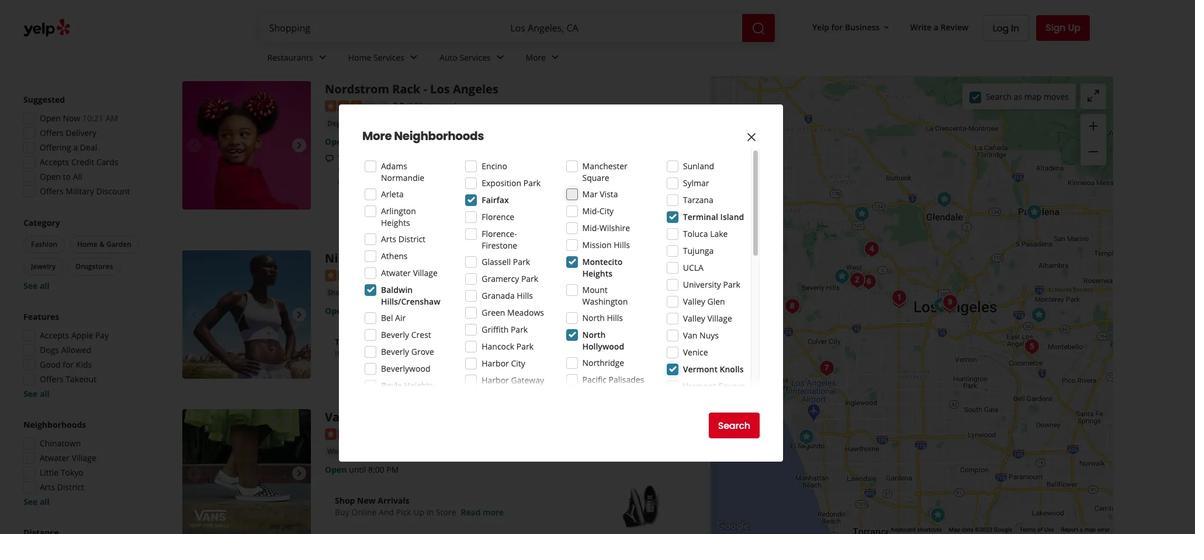 Task type: vqa. For each thing, say whether or not it's contained in the screenshot.
top Recommended
no



Task type: locate. For each thing, give the bounding box(es) containing it.
2 vertical spatial see all button
[[23, 497, 50, 508]]

do inside online. i prefer to do all of it at nordstromrack (or…"
[[550, 164, 560, 175]]

home left "&"
[[77, 240, 98, 250]]

arts district inside more neighborhoods dialog
[[381, 234, 426, 245]]

0 vertical spatial more
[[526, 52, 546, 63]]

store
[[437, 153, 456, 164]]

1 vertical spatial neighborhoods
[[23, 420, 86, 431]]

do inside in store because i get completely exhausted by the end so i instead do almost all of my
[[368, 164, 378, 175]]

see all button
[[23, 281, 50, 292], [23, 389, 50, 400], [23, 497, 50, 508]]

previous image for nordstrom rack - los angeles
[[187, 139, 201, 153]]

1 vertical spatial see
[[23, 389, 38, 400]]

2 open until 9:00 pm from the top
[[325, 306, 399, 317]]

1 vertical spatial arts district
[[40, 482, 84, 493]]

do up more link
[[368, 164, 378, 175]]

heights down beverlywood
[[404, 381, 433, 392]]

valley down university
[[683, 296, 706, 308]]

see
[[23, 281, 38, 292], [23, 389, 38, 400], [23, 497, 38, 508]]

1 vertical spatial open until 9:00 pm
[[325, 306, 399, 317]]

arts down little
[[40, 482, 55, 493]]

vans image
[[182, 410, 311, 535]]

0 vertical spatial vermont
[[683, 364, 718, 375]]

it inside online. i prefer to do all of it at nordstromrack (or…"
[[583, 164, 588, 175]]

vans image
[[1027, 304, 1051, 327]]

search image
[[752, 21, 766, 35]]

see all down little
[[23, 497, 50, 508]]

0 horizontal spatial atwater
[[40, 453, 70, 464]]

square down manchester
[[583, 172, 610, 184]]

category
[[23, 217, 60, 229]]

of left use on the right bottom
[[1038, 527, 1043, 534]]

fashion right 'size'
[[435, 119, 463, 129]]

3.0
[[393, 100, 404, 111]]

arts for little tokyo
[[40, 482, 55, 493]]

district inside more neighborhoods dialog
[[399, 234, 426, 245]]

los right near
[[354, 17, 376, 36]]

0 vertical spatial in
[[1011, 21, 1020, 35]]

vista down vermont square
[[719, 398, 737, 409]]

harbor gateway
[[482, 375, 544, 386]]

0 vertical spatial until
[[349, 136, 366, 147]]

vermont for vermont square
[[683, 381, 717, 392]]

1 vertical spatial map
[[1085, 527, 1096, 534]]

mar vista
[[583, 189, 618, 200]]

north inside north hollywood
[[583, 330, 606, 341]]

2 valley from the top
[[683, 313, 706, 324]]

i right so
[[650, 153, 653, 164]]

1 horizontal spatial map
[[1085, 527, 1096, 534]]

district up athens
[[399, 234, 426, 245]]

arts district up athens
[[381, 234, 426, 245]]

0 vertical spatial next image
[[292, 139, 306, 153]]

1 reviews) from the top
[[425, 100, 457, 111]]

of inside online. i prefer to do all of it at nordstromrack (or…"
[[573, 164, 581, 175]]

3 see from the top
[[23, 497, 38, 508]]

grove up 2.9
[[380, 251, 414, 267]]

1 horizontal spatial square
[[719, 381, 746, 392]]

2 vertical spatial slideshow element
[[182, 410, 311, 535]]

1 valley from the top
[[683, 296, 706, 308]]

i
[[492, 153, 494, 164], [650, 153, 653, 164], [510, 164, 513, 175]]

home inside home & garden button
[[77, 240, 98, 250]]

review
[[941, 21, 969, 33]]

0 vertical spatial arts district
[[381, 234, 426, 245]]

2 vertical spatial see
[[23, 497, 38, 508]]

(189
[[407, 100, 423, 111]]

arts inside 'group'
[[40, 482, 55, 493]]

3 see all from the top
[[23, 497, 50, 508]]

heights inside montecito heights
[[583, 268, 613, 279]]

open up ""i"
[[325, 136, 347, 147]]

0 horizontal spatial more
[[360, 176, 382, 187]]

atwater village inside more neighborhoods dialog
[[381, 268, 438, 279]]

1 offers from the top
[[40, 127, 64, 139]]

ucla
[[683, 262, 704, 274]]

open left all
[[40, 171, 61, 182]]

my
[[429, 164, 441, 175]]

in
[[427, 153, 435, 164]]

more inside dialog
[[362, 128, 392, 144]]

0 horizontal spatial arts district
[[40, 482, 84, 493]]

2 reviews) from the top
[[425, 270, 457, 281]]

beverly down bel air
[[381, 330, 409, 341]]

2 vertical spatial village
[[72, 453, 96, 464]]

1 24 chevron down v2 image from the left
[[316, 51, 330, 65]]

1 open until 9:00 pm from the top
[[325, 136, 399, 147]]

1 vertical spatial mid-
[[583, 223, 600, 234]]

0 vertical spatial city
[[600, 206, 614, 217]]

a right write on the right
[[934, 21, 939, 33]]

features
[[23, 312, 59, 323]]

size
[[420, 119, 434, 129]]

city up mid-wilshire
[[600, 206, 614, 217]]

1 vertical spatial it
[[446, 349, 451, 360]]

accepts up dogs
[[40, 330, 69, 341]]

2 horizontal spatial 24 chevron down v2 image
[[548, 51, 563, 65]]

3 vermont from the top
[[683, 398, 717, 409]]

1 vertical spatial until
[[349, 306, 366, 317]]

little
[[40, 468, 59, 479]]

atwater up little
[[40, 453, 70, 464]]

vermont down venice
[[683, 364, 718, 375]]

i left get
[[492, 153, 494, 164]]

vermont square
[[683, 381, 746, 392]]

a inside 'group'
[[73, 142, 78, 153]]

0 horizontal spatial it
[[446, 349, 451, 360]]

arts up athens
[[381, 234, 396, 245]]

1 vertical spatial home
[[77, 240, 98, 250]]

0 vertical spatial it
[[583, 164, 588, 175]]

japanla image
[[857, 271, 881, 294]]

offers up the offering
[[40, 127, 64, 139]]

keyboard shortcuts
[[891, 527, 942, 534]]

almost
[[380, 164, 406, 175]]

0 vertical spatial atwater
[[381, 268, 411, 279]]

more up gateway
[[537, 349, 558, 360]]

1 north from the top
[[583, 313, 605, 324]]

1 horizontal spatial more
[[526, 52, 546, 63]]

0 horizontal spatial arts
[[40, 482, 55, 493]]

2 vertical spatial hills
[[607, 313, 623, 324]]

wear
[[463, 288, 481, 298]]

1 see from the top
[[23, 281, 38, 292]]

2 mid- from the top
[[583, 223, 600, 234]]

see all for chinatown
[[23, 497, 50, 508]]

grand central market image
[[939, 291, 962, 315]]

1 vertical spatial read
[[461, 508, 481, 519]]

2 vertical spatial vermont
[[683, 398, 717, 409]]

3 24 chevron down v2 image from the left
[[548, 51, 563, 65]]

up right "pick"
[[413, 508, 424, 519]]

read inside shop new arrivals buy online and pick up in store read more
[[461, 508, 481, 519]]

1 horizontal spatial 24 chevron down v2 image
[[407, 51, 421, 65]]

of down 'exhausted'
[[573, 164, 581, 175]]

1 vermont from the top
[[683, 364, 718, 375]]

cards
[[96, 157, 118, 168]]

more right store
[[483, 508, 504, 519]]

more neighborhoods dialog
[[0, 0, 1196, 535]]

beverly for beverly grove
[[381, 347, 409, 358]]

read right store
[[461, 508, 481, 519]]

more inside business categories element
[[526, 52, 546, 63]]

westfield culver city image
[[815, 357, 839, 381]]

0 horizontal spatial 24 chevron down v2 image
[[316, 51, 330, 65]]

hills for north hills
[[607, 313, 623, 324]]

1 do from the left
[[368, 164, 378, 175]]

mid- up mission at the top of page
[[583, 223, 600, 234]]

trove image
[[781, 295, 804, 319]]

1 previous image from the top
[[187, 139, 201, 153]]

0 vertical spatial mid-
[[583, 206, 600, 217]]

florence-
[[482, 229, 517, 240]]

offers down open to all
[[40, 186, 64, 197]]

1 until from the top
[[349, 136, 366, 147]]

drugstores button
[[68, 258, 121, 276]]

cosiani image
[[933, 188, 956, 212]]

1 vertical spatial see all
[[23, 389, 50, 400]]

good
[[40, 360, 61, 371]]

normandie
[[381, 172, 424, 184]]

1 horizontal spatial stores
[[372, 119, 394, 129]]

1 horizontal spatial nordstrom rack - los angeles image
[[830, 265, 854, 289]]

open for vans
[[325, 465, 347, 476]]

data
[[962, 527, 974, 534]]

1 vertical spatial city
[[511, 358, 525, 369]]

to
[[396, 153, 404, 164], [541, 164, 548, 175], [63, 171, 71, 182], [396, 349, 404, 360]]

1 vertical spatial heights
[[583, 268, 613, 279]]

more right 24 chevron down v2 image at the left top
[[526, 52, 546, 63]]

mid- down "mar"
[[583, 206, 600, 217]]

24 chevron down v2 image for more
[[548, 51, 563, 65]]

fashion down the category
[[31, 240, 57, 250]]

koreatown galleria image
[[888, 289, 911, 313]]

open for nordstrom rack - los angeles
[[325, 136, 347, 147]]

2 vermont from the top
[[683, 381, 717, 392]]

hills for granada hills
[[517, 291, 533, 302]]

nordstrom rack - los angeles image
[[182, 81, 311, 210], [830, 265, 854, 289]]

None search field
[[260, 14, 778, 42]]

at
[[590, 164, 598, 175]]

1 horizontal spatial arts
[[381, 234, 396, 245]]

1 vertical spatial 9:00
[[368, 306, 385, 317]]

0 vertical spatial stores
[[372, 119, 394, 129]]

university park
[[683, 279, 741, 291]]

2 pm from the top
[[387, 306, 399, 317]]

1 vertical spatial valley
[[683, 313, 706, 324]]

vista for vermont vista
[[719, 398, 737, 409]]

clothing inside 'button'
[[361, 448, 391, 457]]

open down women's
[[325, 465, 347, 476]]

0 vertical spatial atwater village
[[381, 268, 438, 279]]

prefer
[[515, 164, 538, 175]]

slideshow element
[[182, 81, 311, 210], [182, 251, 311, 379], [182, 410, 311, 535]]

it left at
[[583, 164, 588, 175]]

new up meant
[[368, 337, 386, 348]]

home up 'nordstrom' at the top
[[348, 52, 371, 63]]

beverly crest
[[381, 330, 431, 341]]

for for kids
[[63, 360, 74, 371]]

park right days.
[[517, 341, 534, 353]]

1 vertical spatial arts
[[40, 482, 55, 493]]

more down instead
[[360, 176, 382, 187]]

district for heights
[[399, 234, 426, 245]]

9:00
[[368, 136, 385, 147], [368, 306, 385, 317]]

home for home & garden
[[77, 240, 98, 250]]

©2023
[[975, 527, 993, 534]]

2 horizontal spatial i
[[650, 153, 653, 164]]

vermont down vermont square
[[683, 398, 717, 409]]

map for error
[[1085, 527, 1096, 534]]

services
[[374, 52, 405, 63], [460, 52, 491, 63]]

vermont up vermont vista
[[683, 381, 717, 392]]

firestone
[[482, 240, 517, 251]]

0 horizontal spatial nordstrom rack - los angeles image
[[182, 81, 311, 210]]

1 beverly from the top
[[381, 330, 409, 341]]

dogs allowed
[[40, 345, 91, 356]]

search down vermont vista
[[718, 419, 751, 433]]

all down 'exhausted'
[[563, 164, 571, 175]]

1 horizontal spatial los
[[430, 81, 450, 97]]

atwater village inside 'group'
[[40, 453, 96, 464]]

atwater inside more neighborhoods dialog
[[381, 268, 411, 279]]

16 speech v2 image
[[325, 154, 334, 164]]

city for mid-city
[[600, 206, 614, 217]]

2 9:00 from the top
[[368, 306, 385, 317]]

hills down washington
[[607, 313, 623, 324]]

open down shoe
[[325, 306, 347, 317]]

los
[[354, 17, 376, 36], [430, 81, 450, 97]]

2 do from the left
[[550, 164, 560, 175]]

park down prefer on the left
[[524, 178, 541, 189]]

arts for arlington heights
[[381, 234, 396, 245]]

accepts down the offering
[[40, 157, 69, 168]]

$$
[[23, 23, 31, 33]]

2 vertical spatial more
[[483, 508, 504, 519]]

map data ©2023 google
[[949, 527, 1013, 534]]

1 vertical spatial square
[[719, 381, 746, 392]]

3 slideshow element from the top
[[182, 410, 311, 535]]

offers delivery
[[40, 127, 97, 139]]

2 previous image from the top
[[187, 467, 201, 481]]

in left store
[[427, 508, 434, 519]]

0 horizontal spatial clothing
[[361, 448, 391, 457]]

try
[[335, 337, 348, 348]]

services up rack
[[374, 52, 405, 63]]

24 chevron down v2 image inside home services link
[[407, 51, 421, 65]]

(189 reviews) link
[[407, 99, 457, 112]]

it
[[583, 164, 588, 175], [446, 349, 451, 360]]

1 see all button from the top
[[23, 281, 50, 292]]

24 chevron down v2 image inside restaurants link
[[316, 51, 330, 65]]

1 mid- from the top
[[583, 206, 600, 217]]

business categories element
[[258, 42, 1090, 76]]

park for exposition park
[[524, 178, 541, 189]]

mar
[[583, 189, 598, 200]]

village down glen
[[708, 313, 732, 324]]

pm down men's
[[387, 306, 399, 317]]

3 until from the top
[[349, 465, 366, 476]]

2 beverly from the top
[[381, 347, 409, 358]]

pm
[[387, 136, 399, 147], [387, 306, 399, 317], [387, 465, 399, 476]]

square for manchester square
[[583, 172, 610, 184]]

until down shoe stores button
[[349, 306, 366, 317]]

see all button for chinatown
[[23, 497, 50, 508]]

clothing for men's clothing
[[400, 288, 429, 298]]

hills up meadows
[[517, 291, 533, 302]]

2 services from the left
[[460, 52, 491, 63]]

2 accepts from the top
[[40, 330, 69, 341]]

0 vertical spatial north
[[583, 313, 605, 324]]

fairfax up florence
[[482, 195, 509, 206]]

for inside button
[[832, 21, 843, 33]]

beverly for beverly crest
[[381, 330, 409, 341]]

toluca
[[683, 229, 708, 240]]

close image
[[745, 130, 759, 144]]

angeles,
[[379, 17, 440, 36]]

1 slideshow element from the top
[[182, 81, 311, 210]]

home services link
[[339, 42, 430, 76]]

1 harbor from the top
[[482, 358, 509, 369]]

accepts apple pay
[[40, 330, 109, 341]]

0 horizontal spatial map
[[1025, 91, 1042, 102]]

open now 10:21 am
[[40, 113, 118, 124]]

heights for boyle heights
[[404, 381, 433, 392]]

heights down arlington
[[381, 217, 410, 229]]

fairfax down gramercy
[[488, 288, 514, 300]]

park up glen
[[723, 279, 741, 291]]

2 slideshow element from the top
[[182, 251, 311, 379]]

1 horizontal spatial clothing
[[400, 288, 429, 298]]

0 vertical spatial harbor
[[482, 358, 509, 369]]

3 see all button from the top
[[23, 497, 50, 508]]

accepts for accepts credit cards
[[40, 157, 69, 168]]

0 vertical spatial up
[[1068, 21, 1081, 34]]

see all for accepts apple pay
[[23, 389, 50, 400]]

1 services from the left
[[374, 52, 405, 63]]

harbor down hancock at bottom
[[482, 358, 509, 369]]

0 vertical spatial a
[[934, 21, 939, 33]]

0 vertical spatial new
[[368, 337, 386, 348]]

nuys
[[700, 330, 719, 341]]

arts district for tokyo
[[40, 482, 84, 493]]

1 accepts from the top
[[40, 157, 69, 168]]

pm up hate
[[387, 136, 399, 147]]

the los angeles sock market at universal studios city walk image
[[850, 203, 874, 226]]

village up tokyo
[[72, 453, 96, 464]]

slideshow element for nike
[[182, 251, 311, 379]]

group containing features
[[20, 312, 145, 400]]

8:00
[[368, 465, 385, 476]]

i inside online. i prefer to do all of it at nordstromrack (or…"
[[510, 164, 513, 175]]

district inside 'group'
[[57, 482, 84, 493]]

harbor down harbor city
[[482, 375, 509, 386]]

square down knolls
[[719, 381, 746, 392]]

2 24 chevron down v2 image from the left
[[407, 51, 421, 65]]

vermont for vermont knolls
[[683, 364, 718, 375]]

athens
[[381, 251, 408, 262]]

a right report
[[1080, 527, 1083, 534]]

1 vertical spatial reviews)
[[425, 270, 457, 281]]

clothing inside button
[[400, 288, 429, 298]]

home inside home services link
[[348, 52, 371, 63]]

2 until from the top
[[349, 306, 366, 317]]

next image
[[292, 139, 306, 153], [292, 467, 306, 481]]

16 info v2 image
[[258, 50, 267, 60]]

reviews) up plus size fashion at the left top of the page
[[425, 100, 457, 111]]

it inside try our new gear irl if it's not meant to be, return it within 60 days. read more
[[446, 349, 451, 360]]

1 vertical spatial vermont
[[683, 381, 717, 392]]

2 horizontal spatial a
[[1080, 527, 1083, 534]]

nike
[[325, 251, 352, 267]]

google
[[994, 527, 1013, 534]]

department stores button
[[325, 118, 397, 130]]

0 vertical spatial hills
[[614, 240, 630, 251]]

(189 reviews)
[[407, 100, 457, 111]]

map left error
[[1085, 527, 1096, 534]]

now
[[63, 113, 80, 124]]

april blooms boutique image
[[1023, 201, 1046, 224]]

village right 2.9
[[413, 268, 438, 279]]

all down little
[[40, 497, 50, 508]]

zoom out image
[[1087, 145, 1101, 159]]

department stores
[[327, 119, 394, 129]]

0 horizontal spatial vista
[[600, 189, 618, 200]]

2 next image from the top
[[292, 467, 306, 481]]

up right sign
[[1068, 21, 1081, 34]]

grove down crest
[[411, 347, 434, 358]]

0 horizontal spatial city
[[511, 358, 525, 369]]

shop
[[335, 496, 355, 507]]

1 horizontal spatial village
[[413, 268, 438, 279]]

all down shop
[[408, 164, 417, 175]]

5.11 tactical image
[[926, 505, 950, 528]]

jewelry
[[31, 262, 56, 272]]

2 see all from the top
[[23, 389, 50, 400]]

see all down jewelry button
[[23, 281, 50, 292]]

previous image
[[187, 308, 201, 322]]

0 vertical spatial pm
[[387, 136, 399, 147]]

to inside online. i prefer to do all of it at nordstromrack (or…"
[[541, 164, 548, 175]]

beverly up beverlywood
[[381, 347, 409, 358]]

in right log
[[1011, 21, 1020, 35]]

offers down the good
[[40, 374, 64, 385]]

2 see all button from the top
[[23, 389, 50, 400]]

group
[[20, 94, 145, 201], [1081, 114, 1107, 165], [21, 217, 145, 292], [20, 312, 145, 400], [20, 420, 145, 509]]

open until 9:00 pm up actually
[[325, 136, 399, 147]]

2 offers from the top
[[40, 186, 64, 197]]

0 vertical spatial see all button
[[23, 281, 50, 292]]

arts inside more neighborhoods dialog
[[381, 234, 396, 245]]

open until 9:00 pm down shoe stores button
[[325, 306, 399, 317]]

little tokyo
[[40, 468, 83, 479]]

expand map image
[[1087, 89, 1101, 103]]

1 horizontal spatial for
[[832, 21, 843, 33]]

1 vertical spatial up
[[413, 508, 424, 519]]

a for write
[[934, 21, 939, 33]]

until down women's clothing 'button'
[[349, 465, 366, 476]]

terms of use link
[[1020, 527, 1054, 534]]

2 see from the top
[[23, 389, 38, 400]]

9:00 for the
[[368, 306, 385, 317]]

more up "i actually hate to shop
[[362, 128, 392, 144]]

-
[[424, 81, 427, 97]]

1 horizontal spatial neighborhoods
[[394, 128, 484, 144]]

1 vertical spatial beverly
[[381, 347, 409, 358]]

arlington heights
[[381, 206, 416, 229]]

meadows
[[507, 308, 544, 319]]

to down completely
[[541, 164, 548, 175]]

vermont knolls
[[683, 364, 744, 375]]

see all button down little
[[23, 497, 50, 508]]

0 horizontal spatial stores
[[346, 288, 368, 298]]

atwater up baldwin
[[381, 268, 411, 279]]

1 pm from the top
[[387, 136, 399, 147]]

as
[[1014, 91, 1023, 102]]

1 next image from the top
[[292, 139, 306, 153]]

i up "exposition park"
[[510, 164, 513, 175]]

within
[[453, 349, 477, 360]]

0 horizontal spatial in
[[427, 508, 434, 519]]

(208
[[407, 270, 423, 281]]

0 vertical spatial valley
[[683, 296, 706, 308]]

offers
[[40, 127, 64, 139], [40, 186, 64, 197], [40, 374, 64, 385]]

services for home services
[[374, 52, 405, 63]]

3 offers from the top
[[40, 374, 64, 385]]

24 chevron down v2 image right restaurants
[[316, 51, 330, 65]]

valley for valley glen
[[683, 296, 706, 308]]

north
[[583, 313, 605, 324], [583, 330, 606, 341]]

24 chevron down v2 image
[[316, 51, 330, 65], [407, 51, 421, 65], [548, 51, 563, 65]]

1 horizontal spatial more
[[483, 508, 504, 519]]

toluca lake
[[683, 229, 728, 240]]

all right clear on the left of page
[[42, 33, 50, 43]]

read right days.
[[515, 349, 535, 360]]

reviews) up sports
[[425, 270, 457, 281]]

0 vertical spatial 9:00
[[368, 136, 385, 147]]

search left as
[[986, 91, 1012, 102]]

arts district
[[381, 234, 426, 245], [40, 482, 84, 493]]

grove
[[380, 251, 414, 267], [411, 347, 434, 358]]

atwater village up tokyo
[[40, 453, 96, 464]]

los right -
[[430, 81, 450, 97]]

search inside button
[[718, 419, 751, 433]]

montecito
[[583, 257, 623, 268]]

1 9:00 from the top
[[368, 136, 385, 147]]

2 vertical spatial until
[[349, 465, 366, 476]]

0 horizontal spatial atwater village
[[40, 453, 96, 464]]

map region
[[607, 48, 1196, 535]]

0 horizontal spatial more
[[362, 128, 392, 144]]

24 chevron down v2 image inside more link
[[548, 51, 563, 65]]

0 horizontal spatial services
[[374, 52, 405, 63]]

fairfax inside more neighborhoods dialog
[[482, 195, 509, 206]]

heights down montecito
[[583, 268, 613, 279]]

1 vertical spatial previous image
[[187, 467, 201, 481]]

offers for offers takeout
[[40, 374, 64, 385]]

heights inside arlington heights
[[381, 217, 410, 229]]

atwater village up men's clothing in the left of the page
[[381, 268, 438, 279]]

new up online
[[357, 496, 376, 507]]

0 horizontal spatial home
[[77, 240, 98, 250]]

see all button for accepts apple pay
[[23, 389, 50, 400]]

baldwin
[[381, 285, 413, 296]]

kids
[[76, 360, 92, 371]]

2 north from the top
[[583, 330, 606, 341]]

in store because i get completely exhausted by the end so i instead do almost all of my
[[338, 153, 653, 175]]

1 vertical spatial village
[[708, 313, 732, 324]]

9:00 up "i actually hate to shop
[[368, 136, 385, 147]]

nike the grove image
[[182, 251, 311, 379], [844, 267, 867, 291]]

1 vertical spatial nordstrom rack - los angeles image
[[830, 265, 854, 289]]

next image for nordstrom rack - los angeles
[[292, 139, 306, 153]]

previous image
[[187, 139, 201, 153], [187, 467, 201, 481]]

0 vertical spatial fairfax
[[482, 195, 509, 206]]

the grove image
[[846, 269, 869, 292]]

24 chevron down v2 image right 24 chevron down v2 image at the left top
[[548, 51, 563, 65]]

2 vertical spatial offers
[[40, 374, 64, 385]]

clothing for women's clothing
[[361, 448, 391, 457]]

the last bookstore image
[[938, 294, 961, 317]]

1 vertical spatial north
[[583, 330, 606, 341]]

0 horizontal spatial nike the grove image
[[182, 251, 311, 379]]

to inside 'group'
[[63, 171, 71, 182]]

north for north hollywood
[[583, 330, 606, 341]]

1 horizontal spatial do
[[550, 164, 560, 175]]

2 harbor from the top
[[482, 375, 509, 386]]

all inside in store because i get completely exhausted by the end so i instead do almost all of my
[[408, 164, 417, 175]]

square inside the manchester square
[[583, 172, 610, 184]]

0 vertical spatial clothing
[[400, 288, 429, 298]]

by
[[597, 153, 606, 164]]

0 vertical spatial open until 9:00 pm
[[325, 136, 399, 147]]

hills down wilshire
[[614, 240, 630, 251]]



Task type: describe. For each thing, give the bounding box(es) containing it.
16 chevron down v2 image
[[882, 23, 892, 32]]

of inside in store because i get completely exhausted by the end so i instead do almost all of my
[[419, 164, 427, 175]]

arts district for heights
[[381, 234, 426, 245]]

sports
[[439, 288, 461, 298]]

nike the grove link
[[325, 251, 414, 267]]

auto services
[[440, 52, 491, 63]]

glen
[[708, 296, 725, 308]]

google image
[[714, 520, 752, 535]]

try our new gear irl if it's not meant to be, return it within 60 days. read more
[[335, 337, 558, 360]]

for for business
[[832, 21, 843, 33]]

a for offering
[[73, 142, 78, 153]]

harbor for harbor gateway
[[482, 375, 509, 386]]

tujunga
[[683, 246, 714, 257]]

van nuys
[[683, 330, 719, 341]]

terms
[[1020, 527, 1036, 534]]

return
[[420, 349, 444, 360]]

previous image for vans
[[187, 467, 201, 481]]

services for auto services
[[460, 52, 491, 63]]

0 horizontal spatial los
[[354, 17, 376, 36]]

open until 8:00 pm
[[325, 465, 399, 476]]

venice
[[683, 347, 708, 358]]

university
[[683, 279, 721, 291]]

vermont for vermont vista
[[683, 398, 717, 409]]

harbor for harbor city
[[482, 358, 509, 369]]

more inside shop new arrivals buy online and pick up in store read more
[[483, 508, 504, 519]]

slideshow element for nordstrom
[[182, 81, 311, 210]]

0 vertical spatial grove
[[380, 251, 414, 267]]

stores for department stores
[[372, 119, 394, 129]]

1
[[23, 12, 28, 23]]

park for hancock park
[[517, 341, 534, 353]]

2.9 (208 reviews)
[[393, 270, 457, 281]]

not
[[355, 349, 367, 360]]

home for home services
[[348, 52, 371, 63]]

shopping
[[247, 17, 314, 36]]

a for report
[[1080, 527, 1083, 534]]

1 see all from the top
[[23, 281, 50, 292]]

more for more neighborhoods
[[362, 128, 392, 144]]

harbor city
[[482, 358, 525, 369]]

2.9 star rating image
[[325, 270, 388, 282]]

group containing neighborhoods
[[20, 420, 145, 509]]

wilshire
[[600, 223, 630, 234]]

all inside online. i prefer to do all of it at nordstromrack (or…"
[[563, 164, 571, 175]]

shop new arrivals buy online and pick up in store read more
[[335, 496, 504, 519]]

hills for mission hills
[[614, 240, 630, 251]]

green meadows
[[482, 308, 544, 319]]

2 horizontal spatial of
[[1038, 527, 1043, 534]]

neighborhoods inside dialog
[[394, 128, 484, 144]]

square for vermont square
[[719, 381, 746, 392]]

all down offers takeout at the left of the page
[[40, 389, 50, 400]]

more inside try our new gear irl if it's not meant to be, return it within 60 days. read more
[[537, 349, 558, 360]]

sign up link
[[1037, 15, 1090, 41]]

pm for the
[[387, 306, 399, 317]]

crest
[[411, 330, 431, 341]]

vista for mar vista
[[600, 189, 618, 200]]

report a map error
[[1061, 527, 1110, 534]]

delivery
[[66, 127, 97, 139]]

bel
[[381, 313, 393, 324]]

deal
[[80, 142, 97, 153]]

koreatown plaza image
[[888, 286, 911, 310]]

island
[[721, 212, 744, 223]]

sign
[[1046, 21, 1066, 34]]

women's clothing
[[327, 448, 391, 457]]

0 horizontal spatial i
[[492, 153, 494, 164]]

new inside try our new gear irl if it's not meant to be, return it within 60 days. read more
[[368, 337, 386, 348]]

10
[[197, 17, 211, 36]]

neighborhoods inside 'group'
[[23, 420, 86, 431]]

beverlywood
[[381, 364, 431, 375]]

boyle
[[381, 381, 402, 392]]

store
[[436, 508, 456, 519]]

pacific
[[583, 375, 607, 386]]

directions
[[616, 203, 662, 216]]

search for search
[[718, 419, 751, 433]]

terms of use
[[1020, 527, 1054, 534]]

2.9
[[393, 270, 404, 281]]

offers military discount
[[40, 186, 130, 197]]

pm for rack
[[387, 136, 399, 147]]

shortcuts
[[917, 527, 942, 534]]

all inside 1 filter $$ clear all
[[42, 33, 50, 43]]

mid-city
[[583, 206, 614, 217]]

granada
[[482, 291, 515, 302]]

frocks & rocks image
[[795, 426, 818, 450]]

open until 9:00 pm for nordstrom
[[325, 136, 399, 147]]

0 vertical spatial fashion
[[435, 119, 463, 129]]

offers for offers delivery
[[40, 127, 64, 139]]

to up almost
[[396, 153, 404, 164]]

park for griffith park
[[511, 324, 528, 336]]

next image
[[292, 308, 306, 322]]

shopping
[[443, 164, 480, 175]]

van
[[683, 330, 698, 341]]

read inside try our new gear irl if it's not meant to be, return it within 60 days. read more
[[515, 349, 535, 360]]

group containing category
[[21, 217, 145, 292]]

more for more
[[526, 52, 546, 63]]

open for nike the grove
[[325, 306, 347, 317]]

ovation hollywood image
[[860, 238, 884, 261]]

see for accepts apple pay
[[23, 389, 38, 400]]

search as map moves
[[986, 91, 1069, 102]]

map
[[949, 527, 961, 534]]

up inside shop new arrivals buy online and pick up in store read more
[[413, 508, 424, 519]]

offers for offers military discount
[[40, 186, 64, 197]]

offering a deal
[[40, 142, 97, 153]]

1 vertical spatial atwater
[[40, 453, 70, 464]]

gramercy park
[[482, 274, 539, 285]]

our
[[350, 337, 366, 348]]

park for glassell park
[[513, 257, 530, 268]]

next image for vans
[[292, 467, 306, 481]]

shoe stores button
[[325, 288, 371, 300]]

get
[[598, 203, 614, 216]]

vans
[[325, 410, 353, 426]]

park for gramercy park
[[521, 274, 539, 285]]

florence- firestone
[[482, 229, 517, 251]]

valley glen
[[683, 296, 725, 308]]

new inside shop new arrivals buy online and pick up in store read more
[[357, 496, 376, 507]]

granada hills
[[482, 291, 533, 302]]

9:00 for rack
[[368, 136, 385, 147]]

so
[[639, 153, 648, 164]]

pay
[[95, 330, 109, 341]]

4 star rating image
[[325, 429, 388, 441]]

0 vertical spatial village
[[413, 268, 438, 279]]

accepts for accepts apple pay
[[40, 330, 69, 341]]

park for university park
[[723, 279, 741, 291]]

all down jewelry button
[[40, 281, 50, 292]]

am
[[106, 113, 118, 124]]

more neighborhoods
[[362, 128, 484, 144]]

zoom in image
[[1087, 119, 1101, 133]]

best
[[214, 17, 244, 36]]

group containing suggested
[[20, 94, 145, 201]]

24 chevron down v2 image for home services
[[407, 51, 421, 65]]

1 vertical spatial fairfax
[[488, 288, 514, 300]]

1 filter $$ clear all
[[23, 12, 50, 43]]

stores for shoe stores
[[346, 288, 368, 298]]

grove inside more neighborhoods dialog
[[411, 347, 434, 358]]

in inside shop new arrivals buy online and pick up in store read more
[[427, 508, 434, 519]]

mid- for city
[[583, 206, 600, 217]]

district for tokyo
[[57, 482, 84, 493]]

open until 9:00 pm for nike
[[325, 306, 399, 317]]

valley for valley village
[[683, 313, 706, 324]]

mount washington
[[583, 285, 628, 308]]

24 chevron down v2 image for restaurants
[[316, 51, 330, 65]]

1 horizontal spatial nike the grove image
[[844, 267, 867, 291]]

plus size fashion link
[[401, 118, 465, 130]]

north for north hills
[[583, 313, 605, 324]]

to inside try our new gear irl if it's not meant to be, return it within 60 days. read more
[[396, 349, 404, 360]]

search for search as map moves
[[986, 91, 1012, 102]]

all
[[73, 171, 82, 182]]

adams
[[381, 161, 407, 172]]

arleta
[[381, 189, 404, 200]]

terminal island
[[683, 212, 744, 223]]

write a review
[[910, 21, 969, 33]]

map for moves
[[1025, 91, 1042, 102]]

clear
[[23, 33, 40, 43]]

baldwin hills/crenshaw
[[381, 285, 441, 308]]

gateway
[[511, 375, 544, 386]]

the
[[355, 251, 377, 267]]

north hills
[[583, 313, 623, 324]]

macy's image
[[930, 294, 953, 317]]

department stores link
[[325, 118, 397, 130]]

women's
[[327, 448, 360, 457]]

3 pm from the top
[[387, 465, 399, 476]]

terminal
[[683, 212, 718, 223]]

heights for arlington heights
[[381, 217, 410, 229]]

3.0 link
[[393, 99, 404, 112]]

restaurants link
[[258, 42, 339, 76]]

0 horizontal spatial village
[[72, 453, 96, 464]]

because
[[458, 153, 490, 164]]

see for chinatown
[[23, 497, 38, 508]]

hills/crenshaw
[[381, 296, 441, 308]]

arlington
[[381, 206, 416, 217]]

24 chevron down v2 image
[[493, 51, 507, 65]]

until for nordstrom
[[349, 136, 366, 147]]

get directions link
[[587, 196, 673, 222]]

pick
[[396, 508, 411, 519]]

hate
[[376, 153, 394, 164]]

citadel outlets image
[[1020, 336, 1044, 359]]

mid- for wilshire
[[583, 223, 600, 234]]

heights for montecito heights
[[583, 268, 613, 279]]

knolls
[[720, 364, 744, 375]]

3 star rating image
[[325, 101, 388, 112]]

griffith park
[[482, 324, 528, 336]]

credit
[[71, 157, 94, 168]]

city for harbor city
[[511, 358, 525, 369]]

buy
[[335, 508, 349, 519]]

be,
[[406, 349, 418, 360]]

report a map error link
[[1061, 527, 1110, 534]]

until for nike
[[349, 306, 366, 317]]

manchester square
[[583, 161, 628, 184]]

2 horizontal spatial village
[[708, 313, 732, 324]]

0 vertical spatial nordstrom rack - los angeles image
[[182, 81, 311, 210]]

manchester
[[583, 161, 628, 172]]

open down suggested
[[40, 113, 61, 124]]

0 horizontal spatial fashion
[[31, 240, 57, 250]]



